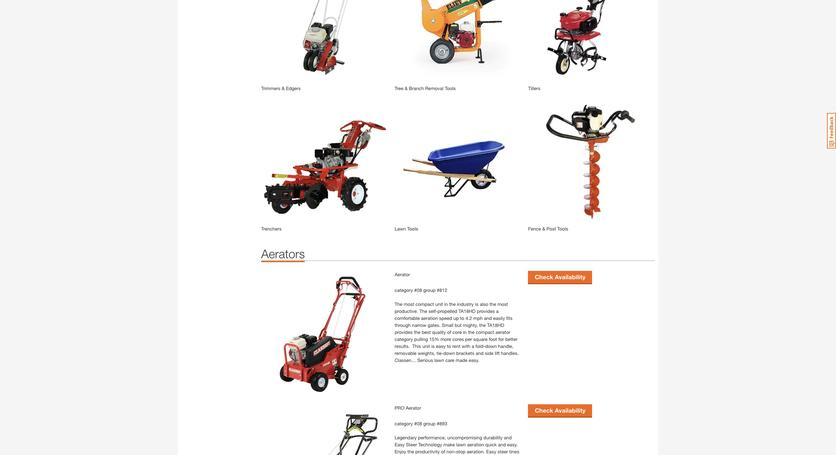 Task type: vqa. For each thing, say whether or not it's contained in the screenshot.
129 DELIVERY
no



Task type: describe. For each thing, give the bounding box(es) containing it.
tillers image
[[528, 0, 655, 85]]

trimmers & edgers image
[[261, 0, 388, 85]]

lawn inside the most compact unit in the industry is also the most productive. the self-propelled ta18hd provides a comfortable aeration speed up to 4.2 mph and easily fits through narrow gates. small but mighty, the ta18hd provides the best quality of core in the compact aerator category pulling 15% more cores per square foot for better results.  this unit is easy to rent with a fold-down handle, removable weights, tie-down brackets and side lift handles. classen… serious lawn care made easy.
[[434, 357, 444, 363]]

lawn
[[395, 226, 406, 232]]

self-
[[429, 308, 438, 314]]

the down narrow
[[414, 329, 421, 335]]

removal
[[425, 85, 444, 91]]

aerator image
[[261, 271, 388, 398]]

lawn tools
[[395, 226, 418, 232]]

pro aerator link
[[395, 405, 421, 411]]

1 horizontal spatial tools
[[445, 85, 456, 91]]

category for pro aerator
[[395, 421, 413, 427]]

aerators
[[261, 247, 305, 261]]

trimmers
[[261, 85, 280, 91]]

tree
[[395, 85, 403, 91]]

lawn tools link
[[395, 226, 418, 232]]

stop
[[456, 449, 466, 455]]

1 horizontal spatial ta18hd
[[487, 322, 504, 328]]

pro aerator image
[[261, 405, 388, 455]]

aeration.
[[467, 449, 485, 455]]

2 most from the left
[[498, 301, 508, 307]]

legendary performance, uncompromising durability and easy steer technology make lawn aeration quick and easy. enjoy the productivity of non-stop aeration. easy steer tin
[[395, 435, 521, 455]]

pro
[[395, 405, 405, 411]]

propelled
[[438, 308, 457, 314]]

trenchers image
[[261, 98, 388, 225]]

0 horizontal spatial down
[[443, 350, 455, 356]]

gates.
[[428, 322, 441, 328]]

speed
[[439, 315, 452, 321]]

2 check availability link from the top
[[528, 405, 592, 417]]

easy
[[436, 343, 446, 349]]

made
[[456, 357, 468, 363]]

care
[[445, 357, 454, 363]]

category for aerator
[[395, 287, 413, 293]]

1 horizontal spatial the
[[419, 308, 427, 314]]

0 horizontal spatial tools
[[407, 226, 418, 232]]

1 vertical spatial a
[[472, 343, 474, 349]]

fence & post tools
[[528, 226, 568, 232]]

lift
[[495, 350, 500, 356]]

tillers link
[[528, 85, 540, 91]]

handle,
[[498, 343, 513, 349]]

square
[[473, 336, 488, 342]]

feedback link image
[[827, 113, 836, 149]]

foot
[[489, 336, 497, 342]]

0 horizontal spatial is
[[431, 343, 435, 349]]

classen…
[[395, 357, 416, 363]]

trenchers link
[[261, 226, 282, 232]]

aeration inside the most compact unit in the industry is also the most productive. the self-propelled ta18hd provides a comfortable aeration speed up to 4.2 mph and easily fits through narrow gates. small but mighty, the ta18hd provides the best quality of core in the compact aerator category pulling 15% more cores per square foot for better results.  this unit is easy to rent with a fold-down handle, removable weights, tie-down brackets and side lift handles. classen… serious lawn care made easy.
[[421, 315, 438, 321]]

productivity
[[415, 449, 440, 455]]

1 horizontal spatial is
[[475, 301, 479, 307]]

2 check from the top
[[535, 407, 553, 414]]

up
[[453, 315, 459, 321]]

but
[[455, 322, 462, 328]]

tree & branch removal tools link
[[395, 85, 456, 91]]

15%
[[429, 336, 439, 342]]

1 check from the top
[[535, 274, 553, 281]]

uncompromising
[[447, 435, 482, 441]]

removable
[[395, 350, 417, 356]]

aerator link
[[395, 272, 410, 277]]

industry
[[457, 301, 474, 307]]

0 vertical spatial the
[[395, 301, 403, 307]]

tree & branch removal tools image
[[395, 0, 522, 85]]

& for fence
[[542, 226, 545, 232]]

1 vertical spatial unit
[[422, 343, 430, 349]]

pulling
[[414, 336, 428, 342]]

2 check availability from the top
[[535, 407, 586, 414]]

technology
[[418, 442, 442, 448]]

& for tree
[[405, 85, 408, 91]]

fence & post tools link
[[528, 226, 568, 232]]

per
[[465, 336, 472, 342]]

legendary
[[395, 435, 417, 441]]

#893
[[437, 421, 447, 427]]

1 horizontal spatial unit
[[435, 301, 443, 307]]

2 horizontal spatial tools
[[557, 226, 568, 232]]

#08 for performance,
[[414, 421, 422, 427]]

narrow
[[412, 322, 426, 328]]

0 horizontal spatial to
[[447, 343, 451, 349]]

make
[[444, 442, 455, 448]]

serious
[[417, 357, 433, 363]]

and right "mph"
[[484, 315, 492, 321]]

1 most from the left
[[404, 301, 414, 307]]

0 horizontal spatial in
[[444, 301, 448, 307]]

durability
[[484, 435, 503, 441]]

1 horizontal spatial down
[[485, 343, 497, 349]]

fold-
[[476, 343, 485, 349]]

1 horizontal spatial a
[[496, 308, 499, 314]]

non-
[[447, 449, 456, 455]]

#812
[[437, 287, 447, 293]]

this
[[412, 343, 421, 349]]

the down the mighty,
[[468, 329, 475, 335]]

handles.
[[501, 350, 519, 356]]

1 vertical spatial in
[[463, 329, 467, 335]]

fits
[[506, 315, 513, 321]]

best
[[422, 329, 431, 335]]

trimmers & edgers link
[[261, 85, 301, 91]]

1 check availability link from the top
[[528, 271, 592, 283]]

1 vertical spatial compact
[[476, 329, 494, 335]]

aeration inside 'legendary performance, uncompromising durability and easy steer technology make lawn aeration quick and easy. enjoy the productivity of non-stop aeration. easy steer tin'
[[467, 442, 484, 448]]

2 availability from the top
[[555, 407, 586, 414]]

productive.
[[395, 308, 418, 314]]



Task type: locate. For each thing, give the bounding box(es) containing it.
provides down also
[[477, 308, 495, 314]]

category
[[395, 287, 413, 293], [395, 336, 413, 342], [395, 421, 413, 427]]

#08 left the #812
[[414, 287, 422, 293]]

1 vertical spatial check availability
[[535, 407, 586, 414]]

1 vertical spatial ta18hd
[[487, 322, 504, 328]]

group for #812
[[423, 287, 436, 293]]

small
[[442, 322, 454, 328]]

easy down quick
[[486, 449, 496, 455]]

is down 15%
[[431, 343, 435, 349]]

0 horizontal spatial easy.
[[469, 357, 479, 363]]

in up propelled
[[444, 301, 448, 307]]

0 vertical spatial aerator
[[395, 272, 410, 277]]

lawn tools image
[[395, 98, 522, 225]]

of inside the most compact unit in the industry is also the most productive. the self-propelled ta18hd provides a comfortable aeration speed up to 4.2 mph and easily fits through narrow gates. small but mighty, the ta18hd provides the best quality of core in the compact aerator category pulling 15% more cores per square foot for better results.  this unit is easy to rent with a fold-down handle, removable weights, tie-down brackets and side lift handles. classen… serious lawn care made easy.
[[447, 329, 451, 335]]

easily
[[493, 315, 505, 321]]

1 vertical spatial group
[[423, 421, 436, 427]]

1 horizontal spatial provides
[[477, 308, 495, 314]]

1 vertical spatial aeration
[[467, 442, 484, 448]]

branch
[[409, 85, 424, 91]]

easy. inside the most compact unit in the industry is also the most productive. the self-propelled ta18hd provides a comfortable aeration speed up to 4.2 mph and easily fits through narrow gates. small but mighty, the ta18hd provides the best quality of core in the compact aerator category pulling 15% more cores per square foot for better results.  this unit is easy to rent with a fold-down handle, removable weights, tie-down brackets and side lift handles. classen… serious lawn care made easy.
[[469, 357, 479, 363]]

0 vertical spatial check availability
[[535, 274, 586, 281]]

the down steer
[[408, 449, 414, 455]]

quick
[[485, 442, 497, 448]]

aeration up aeration. at bottom right
[[467, 442, 484, 448]]

1 vertical spatial to
[[447, 343, 451, 349]]

0 horizontal spatial unit
[[422, 343, 430, 349]]

0 horizontal spatial lawn
[[434, 357, 444, 363]]

tree & branch removal tools
[[395, 85, 456, 91]]

1 #08 from the top
[[414, 287, 422, 293]]

of down small
[[447, 329, 451, 335]]

group left #893 at the right of the page
[[423, 421, 436, 427]]

the most compact unit in the industry is also the most productive. the self-propelled ta18hd provides a comfortable aeration speed up to 4.2 mph and easily fits through narrow gates. small but mighty, the ta18hd provides the best quality of core in the compact aerator category pulling 15% more cores per square foot for better results.  this unit is easy to rent with a fold-down handle, removable weights, tie-down brackets and side lift handles. classen… serious lawn care made easy.
[[395, 301, 519, 363]]

1 availability from the top
[[555, 274, 586, 281]]

ta18hd down industry
[[459, 308, 476, 314]]

0 vertical spatial category
[[395, 287, 413, 293]]

of inside 'legendary performance, uncompromising durability and easy steer technology make lawn aeration quick and easy. enjoy the productivity of non-stop aeration. easy steer tin'
[[441, 449, 445, 455]]

compact up self-
[[416, 301, 434, 307]]

0 vertical spatial aeration
[[421, 315, 438, 321]]

compact
[[416, 301, 434, 307], [476, 329, 494, 335]]

1 vertical spatial is
[[431, 343, 435, 349]]

more
[[441, 336, 451, 342]]

lawn up stop
[[456, 442, 466, 448]]

enjoy
[[395, 449, 406, 455]]

in right the core
[[463, 329, 467, 335]]

& left edgers
[[282, 85, 285, 91]]

to right up
[[460, 315, 464, 321]]

1 vertical spatial of
[[441, 449, 445, 455]]

and right durability
[[504, 435, 512, 441]]

tillers
[[528, 85, 540, 91]]

most up 'productive.' in the bottom of the page
[[404, 301, 414, 307]]

easy. down 'brackets'
[[469, 357, 479, 363]]

0 vertical spatial lawn
[[434, 357, 444, 363]]

lawn inside 'legendary performance, uncompromising durability and easy steer technology make lawn aeration quick and easy. enjoy the productivity of non-stop aeration. easy steer tin'
[[456, 442, 466, 448]]

1 horizontal spatial most
[[498, 301, 508, 307]]

0 vertical spatial easy.
[[469, 357, 479, 363]]

0 vertical spatial compact
[[416, 301, 434, 307]]

2 vertical spatial category
[[395, 421, 413, 427]]

1 horizontal spatial in
[[463, 329, 467, 335]]

2 group from the top
[[423, 421, 436, 427]]

unit
[[435, 301, 443, 307], [422, 343, 430, 349]]

easy. inside 'legendary performance, uncompromising durability and easy steer technology make lawn aeration quick and easy. enjoy the productivity of non-stop aeration. easy steer tin'
[[507, 442, 518, 448]]

compact up "square"
[[476, 329, 494, 335]]

0 horizontal spatial the
[[395, 301, 403, 307]]

2 horizontal spatial &
[[542, 226, 545, 232]]

category up legendary
[[395, 421, 413, 427]]

& right tree
[[405, 85, 408, 91]]

0 vertical spatial a
[[496, 308, 499, 314]]

for
[[498, 336, 504, 342]]

the down "mph"
[[479, 322, 486, 328]]

1 vertical spatial easy.
[[507, 442, 518, 448]]

1 vertical spatial easy
[[486, 449, 496, 455]]

4.2
[[466, 315, 472, 321]]

1 vertical spatial availability
[[555, 407, 586, 414]]

1 vertical spatial the
[[419, 308, 427, 314]]

the
[[395, 301, 403, 307], [419, 308, 427, 314]]

tools right the removal
[[445, 85, 456, 91]]

category #08 group #893
[[395, 421, 447, 427]]

1 horizontal spatial easy.
[[507, 442, 518, 448]]

category down 'through'
[[395, 336, 413, 342]]

2 #08 from the top
[[414, 421, 422, 427]]

check availability
[[535, 274, 586, 281], [535, 407, 586, 414]]

is
[[475, 301, 479, 307], [431, 343, 435, 349]]

category #08 group #812
[[395, 287, 447, 293]]

side
[[485, 350, 494, 356]]

0 horizontal spatial provides
[[395, 329, 413, 335]]

1 vertical spatial lawn
[[456, 442, 466, 448]]

easy up enjoy
[[395, 442, 405, 448]]

and down fold-
[[476, 350, 484, 356]]

0 vertical spatial availability
[[555, 274, 586, 281]]

unit up self-
[[435, 301, 443, 307]]

group
[[423, 287, 436, 293], [423, 421, 436, 427]]

to left rent
[[447, 343, 451, 349]]

trimmers & edgers
[[261, 85, 301, 91]]

comfortable
[[395, 315, 420, 321]]

& left post
[[542, 226, 545, 232]]

0 horizontal spatial a
[[472, 343, 474, 349]]

rent
[[452, 343, 461, 349]]

weights,
[[418, 350, 435, 356]]

#08 up legendary
[[414, 421, 422, 427]]

0 vertical spatial check
[[535, 274, 553, 281]]

category down aerator link
[[395, 287, 413, 293]]

0 vertical spatial of
[[447, 329, 451, 335]]

post
[[547, 226, 556, 232]]

0 vertical spatial #08
[[414, 287, 422, 293]]

0 vertical spatial ta18hd
[[459, 308, 476, 314]]

a up easily
[[496, 308, 499, 314]]

0 horizontal spatial compact
[[416, 301, 434, 307]]

check
[[535, 274, 553, 281], [535, 407, 553, 414]]

the up propelled
[[449, 301, 456, 307]]

0 vertical spatial check availability link
[[528, 271, 592, 283]]

1 vertical spatial down
[[443, 350, 455, 356]]

lawn
[[434, 357, 444, 363], [456, 442, 466, 448]]

most up easily
[[498, 301, 508, 307]]

aerator
[[496, 329, 510, 335]]

availability
[[555, 274, 586, 281], [555, 407, 586, 414]]

0 horizontal spatial most
[[404, 301, 414, 307]]

aerator right "pro"
[[406, 405, 421, 411]]

1 vertical spatial provides
[[395, 329, 413, 335]]

0 vertical spatial in
[[444, 301, 448, 307]]

0 vertical spatial down
[[485, 343, 497, 349]]

steer
[[406, 442, 417, 448]]

1 category from the top
[[395, 287, 413, 293]]

group for #893
[[423, 421, 436, 427]]

tools right lawn on the left of the page
[[407, 226, 418, 232]]

better
[[505, 336, 518, 342]]

1 horizontal spatial of
[[447, 329, 451, 335]]

0 horizontal spatial easy
[[395, 442, 405, 448]]

and up steer
[[498, 442, 506, 448]]

1 vertical spatial check
[[535, 407, 553, 414]]

0 horizontal spatial ta18hd
[[459, 308, 476, 314]]

edgers
[[286, 85, 301, 91]]

#08 for most
[[414, 287, 422, 293]]

core
[[453, 329, 462, 335]]

0 horizontal spatial aeration
[[421, 315, 438, 321]]

1 horizontal spatial to
[[460, 315, 464, 321]]

fence
[[528, 226, 541, 232]]

easy.
[[469, 357, 479, 363], [507, 442, 518, 448]]

unit up weights,
[[422, 343, 430, 349]]

1 vertical spatial check availability link
[[528, 405, 592, 417]]

the right also
[[490, 301, 496, 307]]

1 horizontal spatial compact
[[476, 329, 494, 335]]

the
[[449, 301, 456, 307], [490, 301, 496, 307], [479, 322, 486, 328], [414, 329, 421, 335], [468, 329, 475, 335], [408, 449, 414, 455]]

1 vertical spatial #08
[[414, 421, 422, 427]]

aerator
[[395, 272, 410, 277], [406, 405, 421, 411]]

through
[[395, 322, 411, 328]]

provides
[[477, 308, 495, 314], [395, 329, 413, 335]]

1 horizontal spatial aeration
[[467, 442, 484, 448]]

the up 'productive.' in the bottom of the page
[[395, 301, 403, 307]]

most
[[404, 301, 414, 307], [498, 301, 508, 307]]

fence post tools image
[[528, 98, 655, 225]]

tie-
[[437, 350, 443, 356]]

1 horizontal spatial &
[[405, 85, 408, 91]]

is left also
[[475, 301, 479, 307]]

check availability link
[[528, 271, 592, 283], [528, 405, 592, 417]]

trenchers
[[261, 226, 282, 232]]

1 vertical spatial aerator
[[406, 405, 421, 411]]

3 category from the top
[[395, 421, 413, 427]]

cores
[[452, 336, 464, 342]]

1 vertical spatial category
[[395, 336, 413, 342]]

provides down 'through'
[[395, 329, 413, 335]]

mph
[[473, 315, 483, 321]]

with
[[462, 343, 470, 349]]

1 group from the top
[[423, 287, 436, 293]]

and
[[484, 315, 492, 321], [476, 350, 484, 356], [504, 435, 512, 441], [498, 442, 506, 448]]

of left non-
[[441, 449, 445, 455]]

steer
[[498, 449, 508, 455]]

0 vertical spatial easy
[[395, 442, 405, 448]]

0 vertical spatial unit
[[435, 301, 443, 307]]

tools
[[445, 85, 456, 91], [407, 226, 418, 232], [557, 226, 568, 232]]

0 vertical spatial group
[[423, 287, 436, 293]]

& for trimmers
[[282, 85, 285, 91]]

aeration down self-
[[421, 315, 438, 321]]

aerator up category #08 group #812
[[395, 272, 410, 277]]

category inside the most compact unit in the industry is also the most productive. the self-propelled ta18hd provides a comfortable aeration speed up to 4.2 mph and easily fits through narrow gates. small but mighty, the ta18hd provides the best quality of core in the compact aerator category pulling 15% more cores per square foot for better results.  this unit is easy to rent with a fold-down handle, removable weights, tie-down brackets and side lift handles. classen… serious lawn care made easy.
[[395, 336, 413, 342]]

mighty,
[[463, 322, 478, 328]]

of
[[447, 329, 451, 335], [441, 449, 445, 455]]

the inside 'legendary performance, uncompromising durability and easy steer technology make lawn aeration quick and easy. enjoy the productivity of non-stop aeration. easy steer tin'
[[408, 449, 414, 455]]

easy
[[395, 442, 405, 448], [486, 449, 496, 455]]

down up care
[[443, 350, 455, 356]]

0 vertical spatial is
[[475, 301, 479, 307]]

a right with
[[472, 343, 474, 349]]

0 vertical spatial provides
[[477, 308, 495, 314]]

also
[[480, 301, 488, 307]]

lawn down tie-
[[434, 357, 444, 363]]

a
[[496, 308, 499, 314], [472, 343, 474, 349]]

group left the #812
[[423, 287, 436, 293]]

#08
[[414, 287, 422, 293], [414, 421, 422, 427]]

the left self-
[[419, 308, 427, 314]]

easy. up steer
[[507, 442, 518, 448]]

0 horizontal spatial of
[[441, 449, 445, 455]]

quality
[[432, 329, 446, 335]]

0 vertical spatial to
[[460, 315, 464, 321]]

2 category from the top
[[395, 336, 413, 342]]

tools right post
[[557, 226, 568, 232]]

&
[[282, 85, 285, 91], [405, 85, 408, 91], [542, 226, 545, 232]]

down up side
[[485, 343, 497, 349]]

pro aerator
[[395, 405, 421, 411]]

brackets
[[456, 350, 474, 356]]

1 check availability from the top
[[535, 274, 586, 281]]

performance,
[[418, 435, 446, 441]]

ta18hd down easily
[[487, 322, 504, 328]]

1 horizontal spatial easy
[[486, 449, 496, 455]]

0 horizontal spatial &
[[282, 85, 285, 91]]

1 horizontal spatial lawn
[[456, 442, 466, 448]]



